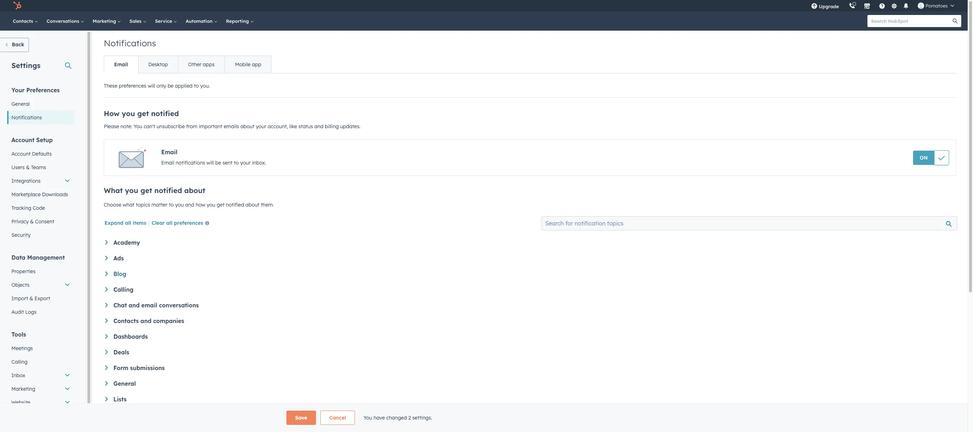 Task type: locate. For each thing, give the bounding box(es) containing it.
them.
[[261, 202, 274, 208]]

1 vertical spatial about
[[184, 186, 205, 195]]

notifications down the general link
[[11, 114, 42, 121]]

general inside your preferences element
[[11, 101, 30, 107]]

please note: you can't unsubscribe from important emails about your account, like status and billing updates.
[[104, 123, 361, 130]]

about right emails at the left of page
[[240, 123, 254, 130]]

caret image inside blog 'dropdown button'
[[105, 272, 108, 276]]

caret image inside form submissions dropdown button
[[105, 366, 108, 371]]

1 vertical spatial contacts
[[113, 318, 139, 325]]

&
[[26, 164, 30, 171], [30, 219, 34, 225], [30, 296, 33, 302]]

to right sent
[[234, 160, 239, 166]]

all right 'clear'
[[166, 220, 172, 226]]

1 vertical spatial calling
[[11, 359, 27, 366]]

0 horizontal spatial all
[[125, 220, 131, 226]]

account inside 'link'
[[11, 151, 31, 157]]

1 horizontal spatial preferences
[[174, 220, 203, 226]]

account,
[[268, 123, 288, 130]]

1 all from the left
[[125, 220, 131, 226]]

calling icon image
[[849, 3, 855, 9]]

0 vertical spatial notified
[[151, 109, 179, 118]]

you
[[122, 109, 135, 118], [125, 186, 138, 195], [175, 202, 184, 208], [207, 202, 215, 208]]

0 vertical spatial &
[[26, 164, 30, 171]]

& for teams
[[26, 164, 30, 171]]

academy button
[[105, 239, 955, 246]]

marketing
[[93, 18, 117, 24], [11, 386, 35, 393]]

clear all preferences button
[[152, 220, 212, 228]]

1 vertical spatial &
[[30, 219, 34, 225]]

choose what topics matter to you and how you get notified about them.
[[104, 202, 274, 208]]

these preferences will only be applied to you.
[[104, 83, 210, 89]]

caret image inside chat and email conversations dropdown button
[[105, 303, 108, 308]]

lists
[[113, 396, 127, 403]]

0 vertical spatial calling
[[113, 286, 133, 294]]

form submissions button
[[105, 365, 955, 372]]

1 horizontal spatial marketing
[[93, 18, 117, 24]]

audit
[[11, 309, 24, 316]]

all left items at the bottom
[[125, 220, 131, 226]]

0 vertical spatial be
[[168, 83, 173, 89]]

properties
[[11, 269, 36, 275]]

privacy
[[11, 219, 29, 225]]

caret image for chat and email conversations
[[105, 303, 108, 308]]

marketing up website
[[11, 386, 35, 393]]

preferences down choose what topics matter to you and how you get notified about them.
[[174, 220, 203, 226]]

2 vertical spatial notified
[[226, 202, 244, 208]]

caret image inside general 'dropdown button'
[[105, 382, 108, 386]]

data management element
[[7, 254, 75, 319]]

other apps
[[188, 61, 215, 68]]

will
[[148, 83, 155, 89], [206, 160, 214, 166]]

sales link
[[125, 11, 151, 31]]

reporting link
[[222, 11, 258, 31]]

0 vertical spatial account
[[11, 137, 34, 144]]

be
[[168, 83, 173, 89], [215, 160, 221, 166]]

get
[[137, 109, 149, 118], [140, 186, 152, 195], [217, 202, 224, 208]]

7 caret image from the top
[[105, 397, 108, 402]]

ads button
[[105, 255, 955, 262]]

notifications
[[176, 160, 205, 166]]

applied
[[175, 83, 193, 89]]

chat and email conversations
[[113, 302, 199, 309]]

your left "inbox."
[[240, 160, 251, 166]]

apps
[[203, 61, 215, 68]]

account for account defaults
[[11, 151, 31, 157]]

to right the matter
[[169, 202, 174, 208]]

consent
[[35, 219, 54, 225]]

1 vertical spatial to
[[234, 160, 239, 166]]

on
[[920, 155, 928, 161]]

1 vertical spatial notified
[[154, 186, 182, 195]]

0 horizontal spatial contacts
[[13, 18, 34, 24]]

email up these
[[114, 61, 128, 68]]

back
[[12, 41, 24, 48]]

contacts up dashboards
[[113, 318, 139, 325]]

changed
[[386, 415, 407, 422]]

website button
[[7, 396, 75, 410]]

reporting
[[226, 18, 250, 24]]

caret image inside contacts and companies dropdown button
[[105, 319, 108, 323]]

calling up chat
[[113, 286, 133, 294]]

notified up the matter
[[154, 186, 182, 195]]

1 vertical spatial will
[[206, 160, 214, 166]]

0 horizontal spatial preferences
[[119, 83, 146, 89]]

and right chat
[[129, 302, 140, 309]]

all inside button
[[166, 220, 172, 226]]

2 account from the top
[[11, 151, 31, 157]]

general down your
[[11, 101, 30, 107]]

about up how
[[184, 186, 205, 195]]

& right privacy on the left of page
[[30, 219, 34, 225]]

Search HubSpot search field
[[867, 15, 955, 27]]

1 vertical spatial account
[[11, 151, 31, 157]]

properties link
[[7, 265, 75, 279]]

2 vertical spatial email
[[161, 160, 174, 166]]

& for consent
[[30, 219, 34, 225]]

notified left the them.
[[226, 202, 244, 208]]

1 vertical spatial you
[[363, 415, 372, 422]]

1 caret image from the top
[[105, 287, 108, 292]]

topics
[[136, 202, 150, 208]]

be right only
[[168, 83, 173, 89]]

1 vertical spatial your
[[240, 160, 251, 166]]

will left only
[[148, 83, 155, 89]]

integrations button
[[7, 174, 75, 188]]

menu
[[806, 0, 959, 11]]

0 vertical spatial contacts
[[13, 18, 34, 24]]

settings.
[[412, 415, 432, 422]]

account for account setup
[[11, 137, 34, 144]]

1 horizontal spatial to
[[194, 83, 199, 89]]

you up what
[[125, 186, 138, 195]]

caret image for deals
[[105, 350, 108, 355]]

ads
[[113, 255, 124, 262]]

5 caret image from the top
[[105, 350, 108, 355]]

hubspot image
[[13, 1, 21, 10]]

upgrade image
[[811, 3, 817, 10]]

1 horizontal spatial general
[[113, 381, 136, 388]]

automation
[[186, 18, 214, 24]]

& inside privacy & consent link
[[30, 219, 34, 225]]

caret image inside calling dropdown button
[[105, 287, 108, 292]]

mobile
[[235, 61, 251, 68]]

caret image for blog
[[105, 272, 108, 276]]

0 vertical spatial notifications
[[104, 38, 156, 49]]

you left have
[[363, 415, 372, 422]]

1 horizontal spatial be
[[215, 160, 221, 166]]

6 caret image from the top
[[105, 382, 108, 386]]

please
[[104, 123, 119, 130]]

navigation
[[104, 56, 272, 73]]

caret image inside "deals" dropdown button
[[105, 350, 108, 355]]

conversations link
[[42, 11, 88, 31]]

marketing left 'sales'
[[93, 18, 117, 24]]

notifications inside your preferences element
[[11, 114, 42, 121]]

all for expand
[[125, 220, 131, 226]]

be left sent
[[215, 160, 221, 166]]

0 vertical spatial email
[[114, 61, 128, 68]]

calling up 'inbox'
[[11, 359, 27, 366]]

account up users
[[11, 151, 31, 157]]

about left the them.
[[245, 202, 259, 208]]

caret image for dashboards
[[105, 335, 108, 339]]

0 horizontal spatial notifications
[[11, 114, 42, 121]]

downloads
[[42, 192, 68, 198]]

companies
[[153, 318, 184, 325]]

your left 'account,'
[[256, 123, 266, 130]]

0 horizontal spatial will
[[148, 83, 155, 89]]

preferences
[[26, 87, 60, 94]]

contacts for contacts
[[13, 18, 34, 24]]

0 horizontal spatial calling
[[11, 359, 27, 366]]

0 vertical spatial general
[[11, 101, 30, 107]]

caret image inside academy "dropdown button"
[[105, 240, 108, 245]]

and left how
[[185, 202, 194, 208]]

1 horizontal spatial your
[[256, 123, 266, 130]]

caret image inside dashboards dropdown button
[[105, 335, 108, 339]]

clear
[[152, 220, 165, 226]]

integrations
[[11, 178, 41, 184]]

preferences right these
[[119, 83, 146, 89]]

2 vertical spatial &
[[30, 296, 33, 302]]

2
[[408, 415, 411, 422]]

1 account from the top
[[11, 137, 34, 144]]

0 vertical spatial to
[[194, 83, 199, 89]]

& inside users & teams link
[[26, 164, 30, 171]]

caret image
[[105, 240, 108, 245], [105, 256, 108, 261], [105, 272, 108, 276], [105, 303, 108, 308], [105, 350, 108, 355], [105, 382, 108, 386], [105, 397, 108, 402]]

0 horizontal spatial to
[[169, 202, 174, 208]]

academy
[[113, 239, 140, 246]]

email up notifications
[[161, 149, 177, 156]]

caret image inside the ads dropdown button
[[105, 256, 108, 261]]

you left can't
[[134, 123, 142, 130]]

0 horizontal spatial you
[[134, 123, 142, 130]]

3 caret image from the top
[[105, 272, 108, 276]]

general button
[[105, 381, 955, 388]]

1 horizontal spatial will
[[206, 160, 214, 166]]

conversations
[[47, 18, 81, 24]]

can't
[[144, 123, 155, 130]]

marketplace
[[11, 192, 41, 198]]

1 vertical spatial get
[[140, 186, 152, 195]]

menu item
[[844, 0, 845, 11]]

and left billing
[[314, 123, 323, 130]]

notifications down 'sales'
[[104, 38, 156, 49]]

0 horizontal spatial general
[[11, 101, 30, 107]]

notified up unsubscribe on the top left
[[151, 109, 179, 118]]

4 caret image from the top
[[105, 303, 108, 308]]

preferences inside button
[[174, 220, 203, 226]]

general down form
[[113, 381, 136, 388]]

caret image inside lists dropdown button
[[105, 397, 108, 402]]

objects button
[[7, 279, 75, 292]]

2 vertical spatial to
[[169, 202, 174, 208]]

2 vertical spatial about
[[245, 202, 259, 208]]

0 horizontal spatial marketing
[[11, 386, 35, 393]]

have
[[374, 415, 385, 422]]

setup
[[36, 137, 53, 144]]

0 vertical spatial get
[[137, 109, 149, 118]]

2 horizontal spatial to
[[234, 160, 239, 166]]

email left notifications
[[161, 160, 174, 166]]

3 caret image from the top
[[105, 335, 108, 339]]

0 vertical spatial marketing
[[93, 18, 117, 24]]

contacts down hubspot link
[[13, 18, 34, 24]]

& left export
[[30, 296, 33, 302]]

1 vertical spatial notifications
[[11, 114, 42, 121]]

get right how
[[217, 202, 224, 208]]

caret image for lists
[[105, 397, 108, 402]]

notifications
[[104, 38, 156, 49], [11, 114, 42, 121]]

& right users
[[26, 164, 30, 171]]

account up account defaults
[[11, 137, 34, 144]]

get up can't
[[137, 109, 149, 118]]

0 vertical spatial your
[[256, 123, 266, 130]]

1 horizontal spatial contacts
[[113, 318, 139, 325]]

caret image
[[105, 287, 108, 292], [105, 319, 108, 323], [105, 335, 108, 339], [105, 366, 108, 371]]

chat
[[113, 302, 127, 309]]

to left you.
[[194, 83, 199, 89]]

teams
[[31, 164, 46, 171]]

you have changed 2 settings.
[[363, 415, 432, 422]]

1 vertical spatial marketing
[[11, 386, 35, 393]]

1 vertical spatial preferences
[[174, 220, 203, 226]]

1 horizontal spatial you
[[363, 415, 372, 422]]

sent
[[223, 160, 232, 166]]

0 horizontal spatial your
[[240, 160, 251, 166]]

& inside import & export link
[[30, 296, 33, 302]]

1 horizontal spatial all
[[166, 220, 172, 226]]

import & export
[[11, 296, 50, 302]]

calling link
[[7, 356, 75, 369]]

get for how you get notified
[[140, 186, 152, 195]]

menu containing pomatoes
[[806, 0, 959, 11]]

tracking code
[[11, 205, 45, 212]]

2 all from the left
[[166, 220, 172, 226]]

4 caret image from the top
[[105, 366, 108, 371]]

other apps button
[[178, 56, 225, 73]]

1 vertical spatial be
[[215, 160, 221, 166]]

logs
[[25, 309, 37, 316]]

submissions
[[130, 365, 165, 372]]

all
[[125, 220, 131, 226], [166, 220, 172, 226]]

calling icon button
[[846, 1, 858, 10]]

like
[[289, 123, 297, 130]]

your preferences
[[11, 87, 60, 94]]

0 vertical spatial will
[[148, 83, 155, 89]]

1 caret image from the top
[[105, 240, 108, 245]]

get up the topics
[[140, 186, 152, 195]]

export
[[35, 296, 50, 302]]

will left sent
[[206, 160, 214, 166]]

marketing button
[[7, 383, 75, 396]]

2 caret image from the top
[[105, 319, 108, 323]]

2 caret image from the top
[[105, 256, 108, 261]]

caret image for academy
[[105, 240, 108, 245]]



Task type: describe. For each thing, give the bounding box(es) containing it.
navigation containing email
[[104, 56, 272, 73]]

caret image for form submissions
[[105, 366, 108, 371]]

defaults
[[32, 151, 52, 157]]

tools element
[[7, 331, 75, 433]]

marketplaces image
[[864, 3, 870, 10]]

you up clear all preferences
[[175, 202, 184, 208]]

and down the email
[[140, 318, 151, 325]]

desktop
[[148, 61, 168, 68]]

save button
[[286, 411, 316, 426]]

notifications link
[[7, 111, 75, 124]]

contacts for contacts and companies
[[113, 318, 139, 325]]

all for clear
[[166, 220, 172, 226]]

how
[[104, 109, 120, 118]]

1 vertical spatial email
[[161, 149, 177, 156]]

get for notifications
[[137, 109, 149, 118]]

1 horizontal spatial calling
[[113, 286, 133, 294]]

import & export link
[[7, 292, 75, 306]]

inbox
[[11, 373, 25, 379]]

email button
[[104, 56, 138, 73]]

management
[[27, 254, 65, 261]]

calling inside tools element
[[11, 359, 27, 366]]

what
[[123, 202, 134, 208]]

meetings link
[[7, 342, 75, 356]]

your
[[11, 87, 25, 94]]

pomatoes button
[[913, 0, 958, 11]]

will for be
[[206, 160, 214, 166]]

pomatoes
[[926, 3, 948, 9]]

email
[[141, 302, 157, 309]]

data management
[[11, 254, 65, 261]]

dashboards
[[113, 333, 148, 341]]

blog
[[113, 271, 126, 278]]

save
[[295, 415, 307, 422]]

account defaults
[[11, 151, 52, 157]]

will for only
[[148, 83, 155, 89]]

audit logs link
[[7, 306, 75, 319]]

caret image for calling
[[105, 287, 108, 292]]

account setup element
[[7, 136, 75, 242]]

your preferences element
[[7, 86, 75, 124]]

mobile app
[[235, 61, 261, 68]]

hubspot link
[[9, 1, 27, 10]]

caret image for contacts and companies
[[105, 319, 108, 323]]

status
[[298, 123, 313, 130]]

email notifications will be sent to your inbox.
[[161, 160, 266, 166]]

automation link
[[181, 11, 222, 31]]

what you get notified about
[[104, 186, 205, 195]]

you.
[[200, 83, 210, 89]]

calling button
[[105, 286, 955, 294]]

0 vertical spatial about
[[240, 123, 254, 130]]

only
[[156, 83, 166, 89]]

search button
[[949, 15, 961, 27]]

meetings
[[11, 346, 33, 352]]

how
[[196, 202, 205, 208]]

items
[[133, 220, 146, 226]]

how you get notified
[[104, 109, 179, 118]]

contacts and companies
[[113, 318, 184, 325]]

& for export
[[30, 296, 33, 302]]

marketplace downloads link
[[7, 188, 75, 202]]

deals
[[113, 349, 129, 356]]

tracking code link
[[7, 202, 75, 215]]

caret image for ads
[[105, 256, 108, 261]]

you right how
[[207, 202, 215, 208]]

marketplace downloads
[[11, 192, 68, 198]]

users
[[11, 164, 25, 171]]

dashboards button
[[105, 333, 955, 341]]

help image
[[879, 3, 885, 10]]

caret image for general
[[105, 382, 108, 386]]

settings
[[11, 61, 40, 70]]

you up note:
[[122, 109, 135, 118]]

tools
[[11, 331, 26, 338]]

privacy & consent
[[11, 219, 54, 225]]

upgrade
[[819, 4, 839, 9]]

1 vertical spatial general
[[113, 381, 136, 388]]

mobile app button
[[225, 56, 271, 73]]

data
[[11, 254, 25, 261]]

lists button
[[105, 396, 955, 403]]

1 horizontal spatial notifications
[[104, 38, 156, 49]]

Search for notification topics search field
[[541, 217, 957, 231]]

marketing inside button
[[11, 386, 35, 393]]

desktop button
[[138, 56, 178, 73]]

choose
[[104, 202, 121, 208]]

tyler black image
[[918, 2, 924, 9]]

notifications image
[[903, 3, 909, 10]]

settings link
[[890, 2, 898, 9]]

security link
[[7, 229, 75, 242]]

what
[[104, 186, 123, 195]]

emails
[[224, 123, 239, 130]]

expand
[[105, 220, 123, 226]]

0 horizontal spatial be
[[168, 83, 173, 89]]

import
[[11, 296, 28, 302]]

0 vertical spatial you
[[134, 123, 142, 130]]

email inside email button
[[114, 61, 128, 68]]

notified for how you get notified
[[154, 186, 182, 195]]

2 vertical spatial get
[[217, 202, 224, 208]]

blog button
[[105, 271, 955, 278]]

website
[[11, 400, 30, 406]]

unsubscribe
[[157, 123, 185, 130]]

sales
[[129, 18, 143, 24]]

help button
[[876, 0, 888, 11]]

from
[[186, 123, 197, 130]]

users & teams link
[[7, 161, 75, 174]]

conversations
[[159, 302, 199, 309]]

0 vertical spatial preferences
[[119, 83, 146, 89]]

app
[[252, 61, 261, 68]]

search image
[[953, 19, 958, 24]]

settings image
[[891, 3, 897, 9]]

marketplaces button
[[860, 0, 875, 11]]

general link
[[7, 97, 75, 111]]

updates.
[[340, 123, 361, 130]]

service link
[[151, 11, 181, 31]]

expand all items
[[105, 220, 146, 226]]

notified for notifications
[[151, 109, 179, 118]]

back link
[[0, 38, 29, 52]]



Task type: vqa. For each thing, say whether or not it's contained in the screenshot.
COLUMNS
no



